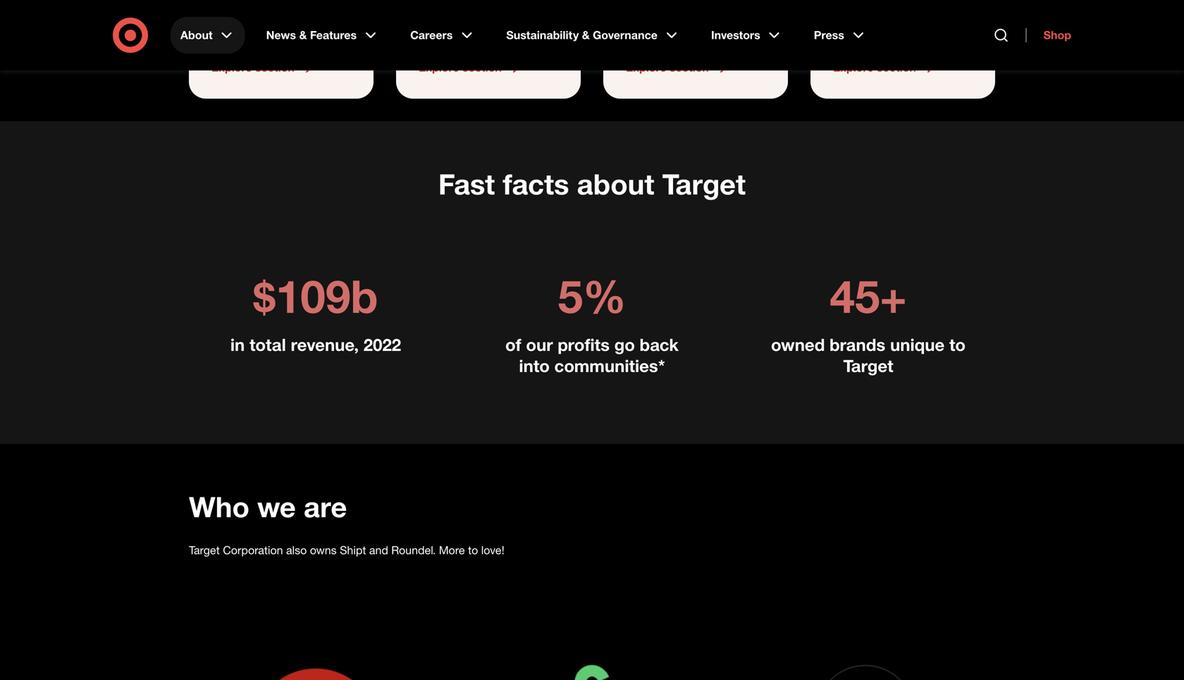 Task type: describe. For each thing, give the bounding box(es) containing it.
of
[[505, 334, 521, 355]]

our
[[526, 334, 553, 355]]

0 horizontal spatial target
[[189, 543, 220, 557]]

communities*
[[554, 356, 665, 376]]

into
[[519, 356, 550, 376]]

explore for first "explore section" link from the left
[[211, 61, 252, 74]]

careers
[[410, 28, 453, 42]]

2022
[[364, 334, 401, 355]]

2 section from the left
[[462, 61, 502, 74]]

3 explore section link from the left
[[626, 59, 765, 76]]

sustainability & governance
[[506, 28, 658, 42]]

shipt
[[340, 543, 366, 557]]

fast
[[438, 167, 495, 201]]

1 explore section link from the left
[[211, 59, 351, 76]]

target corporation also owns shipt and roundel. more to love!
[[189, 543, 504, 557]]

sustainability
[[506, 28, 579, 42]]

0 vertical spatial target
[[662, 167, 746, 201]]

press link
[[804, 17, 877, 54]]

4 section from the left
[[877, 61, 916, 74]]

press
[[814, 28, 844, 42]]

owned
[[771, 334, 825, 355]]

& for features
[[299, 28, 307, 42]]

unique
[[890, 334, 945, 355]]

governance
[[593, 28, 658, 42]]

1 explore section from the left
[[211, 61, 295, 74]]

back
[[640, 334, 679, 355]]

3 section from the left
[[670, 61, 709, 74]]

and
[[369, 543, 388, 557]]

total
[[249, 334, 286, 355]]

also
[[286, 543, 307, 557]]

fast facts about target
[[438, 167, 746, 201]]

we
[[257, 489, 296, 524]]

owned brands unique to target
[[771, 334, 966, 376]]

shop link
[[1026, 28, 1071, 42]]

who
[[189, 489, 249, 524]]

45+
[[830, 269, 907, 324]]

sustainability & governance link
[[496, 17, 690, 54]]

about
[[577, 167, 654, 201]]

$109b
[[253, 269, 378, 324]]

explore for third "explore section" link
[[626, 61, 666, 74]]

roundel.
[[391, 543, 436, 557]]

go
[[614, 334, 635, 355]]

2 explore section from the left
[[419, 61, 502, 74]]

revenue,
[[291, 334, 359, 355]]



Task type: locate. For each thing, give the bounding box(es) containing it.
& right news
[[299, 28, 307, 42]]

4 explore from the left
[[833, 61, 874, 74]]

& inside "news & features" link
[[299, 28, 307, 42]]

shop
[[1044, 28, 1071, 42]]

1 section from the left
[[255, 61, 295, 74]]

1 horizontal spatial target
[[662, 167, 746, 201]]

4 explore section from the left
[[833, 61, 916, 74]]

explore section link down news
[[211, 59, 351, 76]]

about
[[180, 28, 213, 42]]

to inside owned brands unique to target
[[949, 334, 966, 355]]

more
[[439, 543, 465, 557]]

explore down press link
[[833, 61, 874, 74]]

explore down governance
[[626, 61, 666, 74]]

profits
[[558, 334, 610, 355]]

2 explore section link from the left
[[419, 59, 558, 76]]

explore section
[[211, 61, 295, 74], [419, 61, 502, 74], [626, 61, 709, 74], [833, 61, 916, 74]]

explore
[[211, 61, 252, 74], [419, 61, 459, 74], [626, 61, 666, 74], [833, 61, 874, 74]]

explore section link down careers link
[[419, 59, 558, 76]]

0 horizontal spatial to
[[468, 543, 478, 557]]

2 horizontal spatial target
[[843, 356, 893, 376]]

section
[[255, 61, 295, 74], [462, 61, 502, 74], [670, 61, 709, 74], [877, 61, 916, 74]]

in total revenue, 2022
[[230, 334, 401, 355]]

investors link
[[701, 17, 793, 54]]

0 vertical spatial to
[[949, 334, 966, 355]]

about link
[[171, 17, 245, 54]]

who we are
[[189, 489, 347, 524]]

3 explore from the left
[[626, 61, 666, 74]]

explore section down press link
[[833, 61, 916, 74]]

in
[[230, 334, 245, 355]]

of our profits go back into communities*
[[505, 334, 679, 376]]

1 explore from the left
[[211, 61, 252, 74]]

4 explore section link from the left
[[833, 59, 973, 76]]

&
[[299, 28, 307, 42], [582, 28, 590, 42]]

target inside owned brands unique to target
[[843, 356, 893, 376]]

brands
[[830, 334, 885, 355]]

to right unique
[[949, 334, 966, 355]]

2 explore from the left
[[419, 61, 459, 74]]

2 vertical spatial target
[[189, 543, 220, 557]]

to left "love!"
[[468, 543, 478, 557]]

features
[[310, 28, 357, 42]]

owns
[[310, 543, 337, 557]]

explore section link
[[211, 59, 351, 76], [419, 59, 558, 76], [626, 59, 765, 76], [833, 59, 973, 76]]

news & features link
[[256, 17, 389, 54]]

investors
[[711, 28, 760, 42]]

love!
[[481, 543, 504, 557]]

1 horizontal spatial to
[[949, 334, 966, 355]]

facts
[[503, 167, 569, 201]]

explore section down governance
[[626, 61, 709, 74]]

& for governance
[[582, 28, 590, 42]]

news & features
[[266, 28, 357, 42]]

to
[[949, 334, 966, 355], [468, 543, 478, 557]]

explore section link down investors
[[626, 59, 765, 76]]

target
[[662, 167, 746, 201], [843, 356, 893, 376], [189, 543, 220, 557]]

& left governance
[[582, 28, 590, 42]]

1 vertical spatial target
[[843, 356, 893, 376]]

corporation
[[223, 543, 283, 557]]

1 vertical spatial to
[[468, 543, 478, 557]]

news
[[266, 28, 296, 42]]

explore section down careers link
[[419, 61, 502, 74]]

explore down about link
[[211, 61, 252, 74]]

explore for 2nd "explore section" link
[[419, 61, 459, 74]]

explore down careers link
[[419, 61, 459, 74]]

2 & from the left
[[582, 28, 590, 42]]

1 & from the left
[[299, 28, 307, 42]]

5%
[[558, 269, 626, 324]]

1 horizontal spatial &
[[582, 28, 590, 42]]

3 explore section from the left
[[626, 61, 709, 74]]

0 horizontal spatial &
[[299, 28, 307, 42]]

explore for first "explore section" link from right
[[833, 61, 874, 74]]

explore section down news
[[211, 61, 295, 74]]

are
[[304, 489, 347, 524]]

explore section link down press link
[[833, 59, 973, 76]]

careers link
[[400, 17, 485, 54]]

& inside the sustainability & governance link
[[582, 28, 590, 42]]



Task type: vqa. For each thing, say whether or not it's contained in the screenshot.
governance
yes



